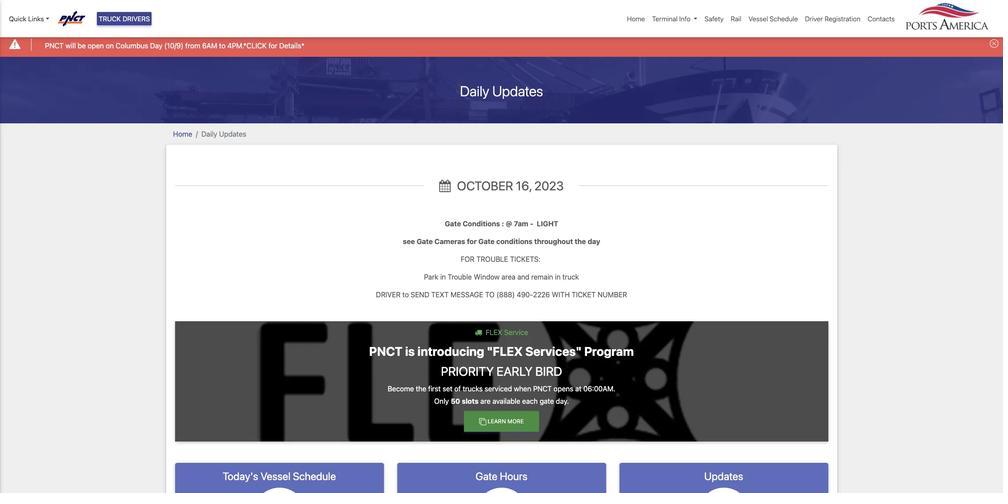 Task type: vqa. For each thing, say whether or not it's contained in the screenshot.
7 Days/Wk
no



Task type: locate. For each thing, give the bounding box(es) containing it.
0 vertical spatial schedule
[[770, 15, 798, 23]]

0 vertical spatial to
[[219, 42, 226, 50]]

0 vertical spatial pnct
[[45, 42, 64, 50]]

0 vertical spatial for
[[269, 42, 277, 50]]

flex service
[[484, 329, 528, 337]]

when
[[514, 386, 531, 394]]

0 horizontal spatial to
[[219, 42, 226, 50]]

home link
[[624, 10, 649, 27], [173, 130, 192, 138]]

for trouble tickets:
[[459, 255, 544, 263]]

0 horizontal spatial daily updates
[[201, 130, 246, 138]]

vessel right rail on the top of page
[[749, 15, 768, 23]]

for
[[461, 255, 475, 263]]

1 vertical spatial schedule
[[293, 471, 336, 483]]

6am
[[202, 42, 217, 50]]

opens
[[554, 386, 574, 394]]

:
[[502, 220, 504, 228]]

1 vertical spatial to
[[403, 291, 409, 299]]

for
[[269, 42, 277, 50], [467, 238, 477, 246]]

1 horizontal spatial the
[[575, 238, 586, 246]]

are
[[481, 398, 491, 406]]

trucks
[[463, 386, 483, 394]]

1 horizontal spatial daily
[[460, 83, 489, 99]]

vessel schedule
[[749, 15, 798, 23]]

0 horizontal spatial schedule
[[293, 471, 336, 483]]

1 horizontal spatial for
[[467, 238, 477, 246]]

home inside home link
[[627, 15, 645, 23]]

program
[[585, 344, 634, 359]]

driver registration link
[[802, 10, 864, 27]]

0 vertical spatial the
[[575, 238, 586, 246]]

2 horizontal spatial pnct
[[533, 386, 552, 394]]

message
[[451, 291, 483, 299]]

pnct left the is
[[369, 344, 403, 359]]

ticket
[[572, 291, 596, 299]]

terminal info link
[[649, 10, 701, 27]]

park
[[424, 273, 439, 281]]

registration
[[825, 15, 861, 23]]

2 vertical spatial updates
[[704, 471, 744, 483]]

1 horizontal spatial in
[[555, 273, 561, 281]]

16,
[[516, 179, 532, 193]]

send
[[411, 291, 430, 299]]

driver
[[376, 291, 401, 299]]

gate hours
[[476, 471, 528, 483]]

0 vertical spatial daily
[[460, 83, 489, 99]]

1 vertical spatial the
[[416, 386, 426, 394]]

(888)
[[497, 291, 515, 299]]

vessel right today's
[[261, 471, 291, 483]]

park in trouble window area and remain in truck
[[424, 273, 579, 281]]

0 horizontal spatial home
[[173, 130, 192, 138]]

4pm.*click
[[227, 42, 267, 50]]

text
[[431, 291, 449, 299]]

1 horizontal spatial pnct
[[369, 344, 403, 359]]

1 vertical spatial home
[[173, 130, 192, 138]]

light
[[537, 220, 558, 228]]

only
[[434, 398, 449, 406]]

gate down conditions
[[479, 238, 495, 246]]

vessel
[[749, 15, 768, 23], [261, 471, 291, 483]]

contacts link
[[864, 10, 899, 27]]

1 in from the left
[[440, 273, 446, 281]]

0 horizontal spatial in
[[440, 273, 446, 281]]

in
[[440, 273, 446, 281], [555, 273, 561, 281]]

pnct up the gate at the bottom right of page
[[533, 386, 552, 394]]

1 vertical spatial daily
[[201, 130, 217, 138]]

terminal
[[652, 15, 678, 23]]

at
[[575, 386, 582, 394]]

1 vertical spatial updates
[[219, 130, 246, 138]]

driver to send text message to (888) 490-2226 with ticket number
[[376, 291, 627, 299]]

contacts
[[868, 15, 895, 23]]

for up for
[[467, 238, 477, 246]]

in left truck
[[555, 273, 561, 281]]

of
[[455, 386, 461, 394]]

50
[[451, 398, 460, 406]]

is
[[405, 344, 415, 359]]

1 vertical spatial vessel
[[261, 471, 291, 483]]

0 vertical spatial updates
[[492, 83, 543, 99]]

0 vertical spatial home
[[627, 15, 645, 23]]

1 horizontal spatial updates
[[492, 83, 543, 99]]

daily
[[460, 83, 489, 99], [201, 130, 217, 138]]

0 vertical spatial daily updates
[[460, 83, 543, 99]]

truck
[[563, 273, 579, 281]]

to right "6am"
[[219, 42, 226, 50]]

for left the details*
[[269, 42, 277, 50]]

links
[[28, 15, 44, 23]]

1 vertical spatial daily updates
[[201, 130, 246, 138]]

0 horizontal spatial pnct
[[45, 42, 64, 50]]

pnct for pnct is introducing "flex services" program
[[369, 344, 403, 359]]

info
[[680, 15, 691, 23]]

pnct left will
[[45, 42, 64, 50]]

1 vertical spatial pnct
[[369, 344, 403, 359]]

truck image
[[475, 329, 482, 336]]

the inside become the first set of trucks serviced when pnct opens at 06:00am. only 50 slots are available each gate day.
[[416, 386, 426, 394]]

pnct inside become the first set of trucks serviced when pnct opens at 06:00am. only 50 slots are available each gate day.
[[533, 386, 552, 394]]

0 horizontal spatial home link
[[173, 130, 192, 138]]

pnct inside "link"
[[45, 42, 64, 50]]

pnct is introducing "flex services" program
[[369, 344, 634, 359]]

details*
[[279, 42, 305, 50]]

0 vertical spatial home link
[[624, 10, 649, 27]]

in right park
[[440, 273, 446, 281]]

home
[[627, 15, 645, 23], [173, 130, 192, 138]]

pnct will be open on columbus day (10/9) from 6am to 4pm.*click for details* alert
[[0, 33, 1003, 57]]

1 horizontal spatial home
[[627, 15, 645, 23]]

0 horizontal spatial updates
[[219, 130, 246, 138]]

the left 'first' on the left bottom of the page
[[416, 386, 426, 394]]

schedule
[[770, 15, 798, 23], [293, 471, 336, 483]]

0 vertical spatial vessel
[[749, 15, 768, 23]]

0 horizontal spatial for
[[269, 42, 277, 50]]

serviced
[[485, 386, 512, 394]]

to left send at the bottom of page
[[403, 291, 409, 299]]

2 vertical spatial pnct
[[533, 386, 552, 394]]

safety
[[705, 15, 724, 23]]

"flex
[[487, 344, 523, 359]]

1 horizontal spatial schedule
[[770, 15, 798, 23]]

each
[[522, 398, 538, 406]]

safety link
[[701, 10, 727, 27]]

terminal info
[[652, 15, 691, 23]]

learn
[[488, 419, 506, 425]]

quick
[[9, 15, 26, 23]]

0 horizontal spatial the
[[416, 386, 426, 394]]

the left day
[[575, 238, 586, 246]]

updates
[[492, 83, 543, 99], [219, 130, 246, 138], [704, 471, 744, 483]]



Task type: describe. For each thing, give the bounding box(es) containing it.
flex
[[486, 329, 502, 337]]

see
[[403, 238, 415, 246]]

quick links
[[9, 15, 44, 23]]

day
[[150, 42, 163, 50]]

to inside "link"
[[219, 42, 226, 50]]

1 vertical spatial for
[[467, 238, 477, 246]]

learn more
[[488, 419, 524, 425]]

gate
[[540, 398, 554, 406]]

more
[[508, 419, 524, 425]]

0 horizontal spatial daily
[[201, 130, 217, 138]]

for inside "link"
[[269, 42, 277, 50]]

on
[[106, 42, 114, 50]]

remain
[[531, 273, 553, 281]]

services"
[[525, 344, 582, 359]]

today's
[[223, 471, 258, 483]]

2 in from the left
[[555, 273, 561, 281]]

become the first set of trucks serviced when pnct opens at 06:00am. only 50 slots are available each gate day.
[[388, 386, 616, 406]]

1 horizontal spatial home link
[[624, 10, 649, 27]]

throughout
[[534, 238, 573, 246]]

october 16, 2023
[[454, 179, 564, 193]]

close image
[[990, 39, 999, 48]]

early
[[497, 364, 533, 379]]

tickets:
[[510, 255, 541, 263]]

truck
[[99, 15, 121, 23]]

0 horizontal spatial vessel
[[261, 471, 291, 483]]

with
[[552, 291, 570, 299]]

1 vertical spatial home link
[[173, 130, 192, 138]]

october
[[457, 179, 513, 193]]

gate up cameras
[[445, 220, 461, 228]]

pnct will be open on columbus day (10/9) from 6am to 4pm.*click for details* link
[[45, 40, 305, 51]]

today's vessel schedule
[[223, 471, 336, 483]]

trouble
[[477, 255, 508, 263]]

first
[[428, 386, 441, 394]]

trouble
[[448, 273, 472, 281]]

become
[[388, 386, 414, 394]]

2023
[[534, 179, 564, 193]]

hours
[[500, 471, 528, 483]]

priority early bird
[[441, 364, 562, 379]]

gate left hours
[[476, 471, 498, 483]]

pnct will be open on columbus day (10/9) from 6am to 4pm.*click for details*
[[45, 42, 305, 50]]

drivers
[[123, 15, 150, 23]]

rail link
[[727, 10, 745, 27]]

pnct for pnct will be open on columbus day (10/9) from 6am to 4pm.*click for details*
[[45, 42, 64, 50]]

set
[[443, 386, 453, 394]]

and
[[518, 273, 530, 281]]

driver
[[805, 15, 823, 23]]

2226
[[533, 291, 550, 299]]

cameras
[[435, 238, 465, 246]]

from
[[185, 42, 200, 50]]

service
[[504, 329, 528, 337]]

driver registration
[[805, 15, 861, 23]]

quick links link
[[9, 14, 49, 24]]

see gate cameras for gate conditions throughout the day
[[403, 238, 600, 246]]

gate right see
[[417, 238, 433, 246]]

06:00am.
[[584, 386, 616, 394]]

490-
[[517, 291, 533, 299]]

2 horizontal spatial updates
[[704, 471, 744, 483]]

vessel schedule link
[[745, 10, 802, 27]]

learn more link
[[464, 412, 539, 432]]

day.
[[556, 398, 569, 406]]

conditions
[[463, 220, 500, 228]]

(10/9)
[[164, 42, 183, 50]]

clone image
[[479, 419, 487, 426]]

open
[[88, 42, 104, 50]]

will
[[66, 42, 76, 50]]

1 horizontal spatial to
[[403, 291, 409, 299]]

be
[[78, 42, 86, 50]]

number
[[598, 291, 627, 299]]

area
[[502, 273, 516, 281]]

1 horizontal spatial vessel
[[749, 15, 768, 23]]

calendar image
[[439, 180, 451, 192]]

7am
[[514, 220, 529, 228]]

priority
[[441, 364, 494, 379]]

slots
[[462, 398, 479, 406]]

window
[[474, 273, 500, 281]]

introducing
[[418, 344, 484, 359]]

1 horizontal spatial daily updates
[[460, 83, 543, 99]]

truck drivers
[[99, 15, 150, 23]]

rail
[[731, 15, 742, 23]]

gate conditions : @ 7am -  light
[[445, 220, 558, 228]]



